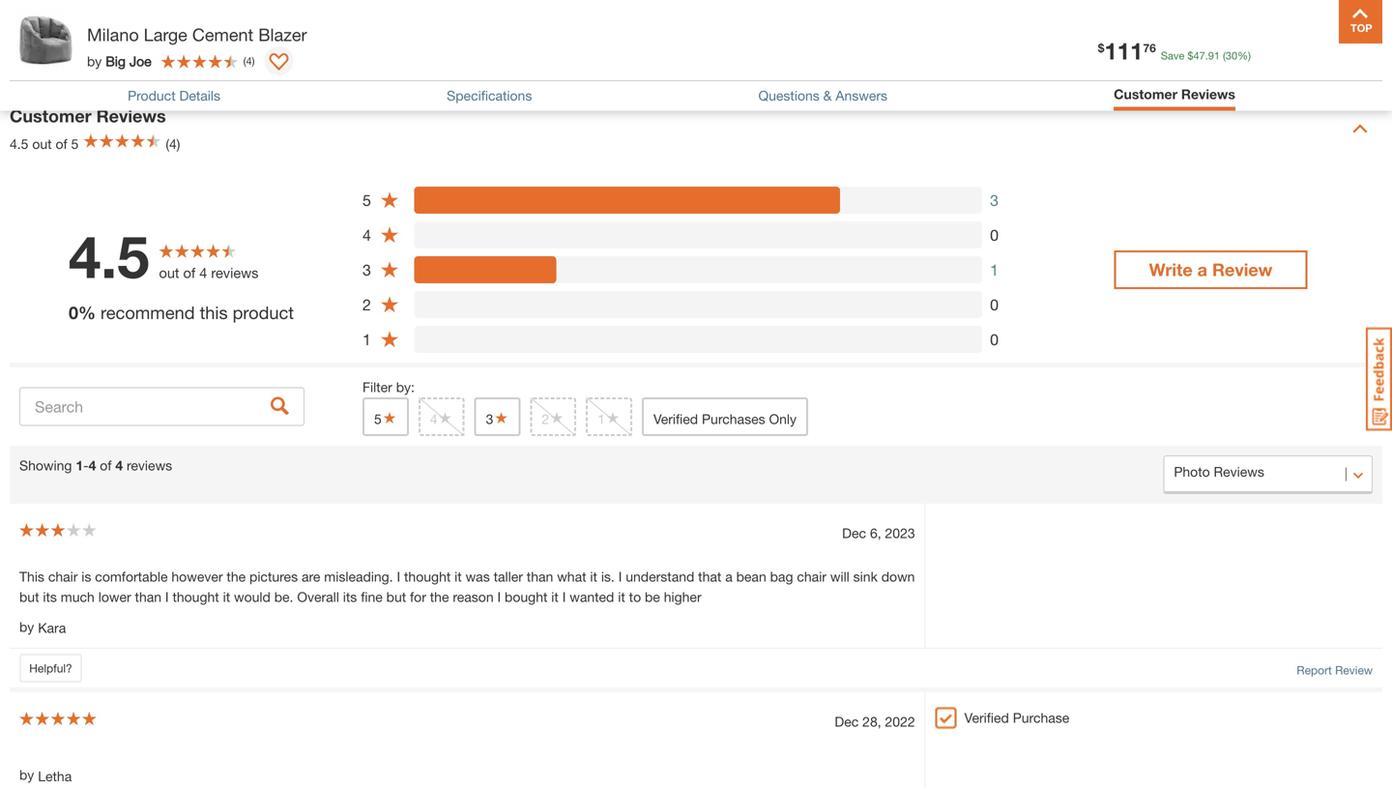 Task type: vqa. For each thing, say whether or not it's contained in the screenshot.
Model# associated with TrafficMaster Silverton Oak 8 mm T x 7.5 in. W Water Resistant Laminate Wood Flooring (23.7 sqft/case)
no



Task type: describe. For each thing, give the bounding box(es) containing it.
top button
[[1340, 0, 1383, 44]]

large
[[144, 24, 188, 45]]

springs
[[167, 37, 220, 56]]

1 vertical spatial questions
[[759, 88, 820, 104]]

$ 111 76 save $ 47 . 91 ( 30 %)
[[1099, 37, 1252, 64]]

joe
[[129, 53, 152, 69]]

services
[[1068, 51, 1127, 69]]

milano
[[87, 24, 139, 45]]

2022
[[886, 714, 916, 730]]

(4)
[[166, 136, 180, 152]]

0 vertical spatial 5
[[71, 136, 79, 152]]

product
[[233, 302, 294, 323]]

star symbol image for 1
[[605, 411, 621, 424]]

write a review
[[1150, 259, 1273, 280]]

this
[[200, 302, 228, 323]]

76
[[1144, 41, 1157, 55]]

recommend
[[101, 302, 195, 323]]

diy
[[1171, 51, 1195, 69]]

0 vertical spatial &
[[99, 38, 111, 59]]

0 horizontal spatial 3
[[363, 260, 371, 279]]

2 button
[[530, 397, 577, 436]]

( 4 )
[[243, 55, 255, 67]]

by for by kara
[[19, 619, 34, 635]]

it down what
[[552, 589, 559, 605]]

2023
[[886, 525, 916, 541]]

display image
[[269, 53, 289, 73]]

what
[[557, 569, 587, 585]]

save
[[1162, 49, 1185, 62]]

30
[[1226, 49, 1238, 62]]

out of 4 reviews
[[159, 265, 259, 281]]

sink
[[854, 569, 878, 585]]

balch
[[124, 37, 163, 56]]

star icon image for 5
[[380, 191, 399, 210]]

verified for verified purchases only
[[654, 411, 698, 427]]

dec for dec 28, 2022
[[835, 714, 859, 730]]

)
[[252, 55, 255, 67]]

write a review button
[[1115, 250, 1308, 289]]

%)
[[1238, 49, 1252, 62]]

1 horizontal spatial reviews
[[1182, 86, 1236, 102]]

bag
[[771, 569, 794, 585]]

letha button
[[38, 767, 72, 787]]

cement
[[192, 24, 254, 45]]

1 inside button
[[598, 411, 605, 427]]

by big joe
[[87, 53, 152, 69]]

1 horizontal spatial the
[[430, 589, 449, 605]]

it left is.
[[590, 569, 598, 585]]

click to redirect to view my cart page image
[[1333, 23, 1356, 46]]

is
[[82, 569, 91, 585]]

0 vertical spatial customer
[[1114, 86, 1178, 102]]

( inside $ 111 76 save $ 47 . 91 ( 30 %)
[[1224, 49, 1226, 62]]

by for by letha
[[19, 767, 34, 783]]

1 vertical spatial out
[[159, 265, 179, 281]]

lower
[[98, 589, 131, 605]]

2 its from the left
[[343, 589, 357, 605]]

75180
[[306, 37, 349, 56]]

1 button
[[586, 397, 633, 436]]

verified purchases only
[[654, 411, 797, 427]]

28,
[[863, 714, 882, 730]]

0 horizontal spatial questions
[[10, 38, 94, 59]]

this chair is comfortable however the pictures are misleading. i thought it was taller than what it is. i understand that a bean bag chair will sink down but its much lower than i thought it would be. overall its fine but for the reason i bought it i wanted it to be higher
[[19, 569, 916, 605]]

verified for verified purchase
[[965, 710, 1010, 726]]

milano large cement blazer
[[87, 24, 307, 45]]

reason
[[453, 589, 494, 605]]

star symbol image for 2
[[550, 411, 565, 424]]

1 horizontal spatial thought
[[404, 569, 451, 585]]

47
[[1194, 49, 1206, 62]]

bought
[[505, 589, 548, 605]]

0 horizontal spatial reviews
[[127, 457, 172, 473]]

2 horizontal spatial 3
[[991, 191, 999, 209]]

letha
[[38, 769, 72, 785]]

that
[[699, 569, 722, 585]]

balch springs 11pm
[[124, 37, 259, 56]]

dec 28, 2022
[[835, 714, 916, 730]]

0 horizontal spatial answers
[[115, 38, 187, 59]]

product
[[128, 88, 176, 104]]

1 horizontal spatial $
[[1188, 49, 1194, 62]]

verified purchases only button
[[642, 397, 809, 436]]

pictures
[[250, 569, 298, 585]]

kara
[[38, 620, 66, 636]]

6,
[[871, 525, 882, 541]]

taller
[[494, 569, 523, 585]]

75180 button
[[282, 37, 349, 56]]

i down comfortable
[[165, 589, 169, 605]]

1 horizontal spatial customer reviews
[[1114, 86, 1236, 102]]

bean
[[737, 569, 767, 585]]

0 horizontal spatial 2
[[363, 295, 371, 314]]

111
[[1105, 37, 1144, 64]]

1 vertical spatial of
[[183, 265, 196, 281]]

fine
[[361, 589, 383, 605]]

helpful?
[[29, 662, 72, 675]]

blazer
[[258, 24, 307, 45]]

helpful? button
[[19, 654, 82, 683]]

i down taller
[[498, 589, 501, 605]]

1 vertical spatial answers
[[836, 88, 888, 104]]

star icon image for 1
[[380, 330, 399, 349]]

filter by:
[[363, 379, 415, 395]]

0 % recommend this product
[[69, 302, 294, 323]]

Search text field
[[19, 387, 305, 426]]

only
[[769, 411, 797, 427]]

4.5 out of 5
[[10, 136, 79, 152]]

by kara
[[19, 619, 66, 636]]

to
[[629, 589, 641, 605]]

dec for dec 6, 2023
[[843, 525, 867, 541]]

details
[[179, 88, 221, 104]]

i right misleading.
[[397, 569, 401, 585]]

higher
[[664, 589, 702, 605]]

will
[[831, 569, 850, 585]]



Task type: locate. For each thing, give the bounding box(es) containing it.
than down comfortable
[[135, 589, 162, 605]]

star symbol image left 1 button
[[550, 411, 565, 424]]

0 horizontal spatial star symbol image
[[382, 411, 397, 424]]

0 vertical spatial verified
[[654, 411, 698, 427]]

by inside by kara
[[19, 619, 34, 635]]

0 vertical spatial by
[[87, 53, 102, 69]]

1 vertical spatial thought
[[173, 589, 219, 605]]

dec left 28, in the bottom of the page
[[835, 714, 859, 730]]

the home depot logo image
[[15, 15, 77, 77]]

1 horizontal spatial reviews
[[211, 265, 259, 281]]

$ left 76
[[1099, 41, 1105, 55]]

feedback link image
[[1367, 327, 1393, 431]]

0 vertical spatial 3
[[991, 191, 999, 209]]

1 horizontal spatial &
[[824, 88, 832, 104]]

&
[[99, 38, 111, 59], [824, 88, 832, 104]]

0 vertical spatial a
[[1198, 259, 1208, 280]]

star symbol image inside the 4 button
[[438, 411, 453, 424]]

kara button
[[38, 618, 66, 639]]

its
[[43, 589, 57, 605], [343, 589, 357, 605]]

1 star symbol image from the left
[[494, 411, 509, 424]]

0 horizontal spatial review
[[1213, 259, 1273, 280]]

of
[[56, 136, 67, 152], [183, 265, 196, 281], [100, 457, 112, 473]]

3 star symbol image from the left
[[550, 411, 565, 424]]

0 horizontal spatial its
[[43, 589, 57, 605]]

star symbol image inside the '3' button
[[494, 411, 509, 424]]

2 vertical spatial by
[[19, 767, 34, 783]]

reviews
[[211, 265, 259, 281], [127, 457, 172, 473]]

$ left .
[[1188, 49, 1194, 62]]

0 horizontal spatial reviews
[[96, 105, 166, 126]]

a
[[1198, 259, 1208, 280], [726, 569, 733, 585]]

star symbol image inside the 2 button
[[550, 411, 565, 424]]

1 horizontal spatial 2
[[542, 411, 550, 427]]

0 horizontal spatial of
[[56, 136, 67, 152]]

2 vertical spatial of
[[100, 457, 112, 473]]

0 vertical spatial customer reviews
[[1114, 86, 1236, 102]]

2 star icon image from the top
[[380, 225, 399, 244]]

customer up 4.5 out of 5
[[10, 105, 92, 126]]

star symbol image
[[494, 411, 509, 424], [605, 411, 621, 424]]

-
[[83, 457, 89, 473]]

star icon image for 3
[[380, 260, 399, 279]]

thought down however at the left bottom of page
[[173, 589, 219, 605]]

1 horizontal spatial questions & answers
[[759, 88, 888, 104]]

i right is.
[[619, 569, 622, 585]]

1 horizontal spatial but
[[387, 589, 406, 605]]

star symbol image left the 2 button
[[494, 411, 509, 424]]

reviews down product
[[96, 105, 166, 126]]

2 chair from the left
[[797, 569, 827, 585]]

the up would
[[227, 569, 246, 585]]

1 star icon image from the top
[[380, 191, 399, 210]]

1 horizontal spatial chair
[[797, 569, 827, 585]]

0 horizontal spatial the
[[227, 569, 246, 585]]

a right 'write'
[[1198, 259, 1208, 280]]

1 horizontal spatial 3
[[486, 411, 494, 427]]

dec 6, 2023
[[843, 525, 916, 541]]

star icon image for 2
[[380, 295, 399, 314]]

0 horizontal spatial (
[[243, 55, 246, 67]]

1 vertical spatial 5
[[363, 191, 371, 209]]

by:
[[396, 379, 415, 395]]

1 vertical spatial 4.5
[[69, 222, 149, 291]]

$
[[1099, 41, 1105, 55], [1188, 49, 1194, 62]]

1 chair from the left
[[48, 569, 78, 585]]

big
[[106, 53, 126, 69]]

was
[[466, 569, 490, 585]]

verified left purchases
[[654, 411, 698, 427]]

customer
[[1114, 86, 1178, 102], [10, 105, 92, 126]]

1 horizontal spatial a
[[1198, 259, 1208, 280]]

be
[[645, 589, 660, 605]]

0 horizontal spatial than
[[135, 589, 162, 605]]

review
[[1213, 259, 1273, 280], [1336, 664, 1374, 677]]

verified
[[654, 411, 698, 427], [965, 710, 1010, 726]]

0 horizontal spatial verified
[[654, 411, 698, 427]]

comfortable
[[95, 569, 168, 585]]

0 horizontal spatial customer reviews
[[10, 105, 166, 126]]

star symbol image down the filter by:
[[382, 411, 397, 424]]

2 vertical spatial 3
[[486, 411, 494, 427]]

0 vertical spatial questions
[[10, 38, 94, 59]]

1 horizontal spatial verified
[[965, 710, 1010, 726]]

purchase
[[1013, 710, 1070, 726]]

0 vertical spatial reviews
[[211, 265, 259, 281]]

0 vertical spatial review
[[1213, 259, 1273, 280]]

reviews down search text field
[[127, 457, 172, 473]]

chair left will
[[797, 569, 827, 585]]

by left kara
[[19, 619, 34, 635]]

2 horizontal spatial 5
[[374, 411, 382, 427]]

11pm
[[218, 37, 259, 56]]

much
[[61, 589, 95, 605]]

thought up for
[[404, 569, 451, 585]]

1 vertical spatial by
[[19, 619, 34, 635]]

0 vertical spatial 2
[[363, 295, 371, 314]]

it left was
[[455, 569, 462, 585]]

0 vertical spatial reviews
[[1182, 86, 1236, 102]]

0 for 2
[[991, 295, 999, 314]]

i
[[397, 569, 401, 585], [619, 569, 622, 585], [165, 589, 169, 605], [498, 589, 501, 605], [563, 589, 566, 605]]

1 horizontal spatial (
[[1224, 49, 1226, 62]]

star symbol image inside 5 button
[[382, 411, 397, 424]]

but down this
[[19, 589, 39, 605]]

specifications
[[447, 88, 532, 104]]

1 vertical spatial review
[[1336, 664, 1374, 677]]

be.
[[274, 589, 294, 605]]

for
[[410, 589, 426, 605]]

(
[[1224, 49, 1226, 62], [243, 55, 246, 67]]

customer reviews up 4.5 out of 5
[[10, 105, 166, 126]]

4.5
[[10, 136, 28, 152], [69, 222, 149, 291]]

4.5 for 4.5 out of 5
[[10, 136, 28, 152]]

0 vertical spatial questions & answers
[[10, 38, 187, 59]]

0 horizontal spatial chair
[[48, 569, 78, 585]]

customer down 76
[[1114, 86, 1178, 102]]

0 for 4
[[991, 226, 999, 244]]

a inside button
[[1198, 259, 1208, 280]]

1 vertical spatial customer
[[10, 105, 92, 126]]

star symbol image for 3
[[494, 411, 509, 424]]

1 horizontal spatial 4.5
[[69, 222, 149, 291]]

5 star icon image from the top
[[380, 330, 399, 349]]

filter
[[363, 379, 393, 395]]

0 for 1
[[991, 330, 999, 349]]

caret image
[[1353, 121, 1369, 136]]

star symbol image
[[382, 411, 397, 424], [438, 411, 453, 424], [550, 411, 565, 424]]

dec left 6,
[[843, 525, 867, 541]]

1 horizontal spatial 5
[[363, 191, 371, 209]]

star icon image for 4
[[380, 225, 399, 244]]

services button
[[1067, 23, 1129, 70]]

1 vertical spatial a
[[726, 569, 733, 585]]

1 vertical spatial 2
[[542, 411, 550, 427]]

review right 'write'
[[1213, 259, 1273, 280]]

2 right the '3' button at the bottom left of page
[[542, 411, 550, 427]]

0 horizontal spatial 4.5
[[10, 136, 28, 152]]

product image image
[[15, 10, 77, 73]]

1 horizontal spatial out
[[159, 265, 179, 281]]

write
[[1150, 259, 1193, 280]]

0 vertical spatial dec
[[843, 525, 867, 541]]

4.5 for 4.5
[[69, 222, 149, 291]]

it left to
[[618, 589, 626, 605]]

%
[[78, 302, 96, 323]]

1 star symbol image from the left
[[382, 411, 397, 424]]

specifications button
[[447, 88, 532, 104], [447, 88, 532, 104]]

customer reviews
[[1114, 86, 1236, 102], [10, 105, 166, 126]]

0 horizontal spatial star symbol image
[[494, 411, 509, 424]]

the right for
[[430, 589, 449, 605]]

star symbol image inside 1 button
[[605, 411, 621, 424]]

1 but from the left
[[19, 589, 39, 605]]

0 vertical spatial of
[[56, 136, 67, 152]]

purchases
[[702, 411, 766, 427]]

it left would
[[223, 589, 230, 605]]

2
[[363, 295, 371, 314], [542, 411, 550, 427]]

customer reviews down "diy" on the right top
[[1114, 86, 1236, 102]]

review right report
[[1336, 664, 1374, 677]]

4 button
[[419, 397, 465, 436]]

by left letha
[[19, 767, 34, 783]]

1 vertical spatial the
[[430, 589, 449, 605]]

1
[[991, 260, 999, 279], [363, 330, 371, 349], [598, 411, 605, 427], [76, 457, 83, 473]]

its left fine
[[343, 589, 357, 605]]

0 horizontal spatial but
[[19, 589, 39, 605]]

1 vertical spatial customer reviews
[[10, 105, 166, 126]]

a right the that
[[726, 569, 733, 585]]

a inside this chair is comfortable however the pictures are misleading. i thought it was taller than what it is. i understand that a bean bag chair will sink down but its much lower than i thought it would be. overall its fine but for the reason i bought it i wanted it to be higher
[[726, 569, 733, 585]]

0 horizontal spatial $
[[1099, 41, 1105, 55]]

overall
[[297, 589, 339, 605]]

1 its from the left
[[43, 589, 57, 605]]

report
[[1297, 664, 1333, 677]]

star symbol image right the 2 button
[[605, 411, 621, 424]]

by letha
[[19, 767, 72, 785]]

1 horizontal spatial star symbol image
[[438, 411, 453, 424]]

0 horizontal spatial a
[[726, 569, 733, 585]]

1 horizontal spatial review
[[1336, 664, 1374, 677]]

star symbol image for 5
[[382, 411, 397, 424]]

than
[[527, 569, 554, 585], [135, 589, 162, 605]]

star symbol image left the '3' button at the bottom left of page
[[438, 411, 453, 424]]

0 horizontal spatial questions & answers
[[10, 38, 187, 59]]

star symbol image for 4
[[438, 411, 453, 424]]

verified inside button
[[654, 411, 698, 427]]

understand
[[626, 569, 695, 585]]

wanted
[[570, 589, 615, 605]]

91
[[1209, 49, 1221, 62]]

product details button
[[128, 88, 221, 104], [128, 88, 221, 104]]

3 star icon image from the top
[[380, 260, 399, 279]]

1 vertical spatial verified
[[965, 710, 1010, 726]]

( left )
[[243, 55, 246, 67]]

0 horizontal spatial &
[[99, 38, 111, 59]]

its down this
[[43, 589, 57, 605]]

1 horizontal spatial answers
[[836, 88, 888, 104]]

2 up filter
[[363, 295, 371, 314]]

2 star symbol image from the left
[[605, 411, 621, 424]]

by left big
[[87, 53, 102, 69]]

2 inside button
[[542, 411, 550, 427]]

1 horizontal spatial questions
[[759, 88, 820, 104]]

2 horizontal spatial star symbol image
[[550, 411, 565, 424]]

0 vertical spatial thought
[[404, 569, 451, 585]]

0 vertical spatial out
[[32, 136, 52, 152]]

questions
[[10, 38, 94, 59], [759, 88, 820, 104]]

4 inside button
[[430, 411, 438, 427]]

are
[[302, 569, 321, 585]]

1 horizontal spatial of
[[100, 457, 112, 473]]

1 vertical spatial than
[[135, 589, 162, 605]]

1 vertical spatial reviews
[[96, 105, 166, 126]]

reviews down .
[[1182, 86, 1236, 102]]

0 horizontal spatial customer
[[10, 105, 92, 126]]

( right 91
[[1224, 49, 1226, 62]]

report review button
[[1297, 662, 1374, 679]]

verified purchase
[[965, 710, 1070, 726]]

by for by big joe
[[87, 53, 102, 69]]

0 vertical spatial than
[[527, 569, 554, 585]]

1 vertical spatial reviews
[[127, 457, 172, 473]]

the
[[227, 569, 246, 585], [430, 589, 449, 605]]

2 star symbol image from the left
[[438, 411, 453, 424]]

1 horizontal spatial customer
[[1114, 86, 1178, 102]]

1 horizontal spatial star symbol image
[[605, 411, 621, 424]]

showing
[[19, 457, 72, 473]]

1 vertical spatial dec
[[835, 714, 859, 730]]

3 button
[[475, 397, 521, 436]]

1 vertical spatial 3
[[363, 260, 371, 279]]

i down what
[[563, 589, 566, 605]]

questions & answers button
[[0, 10, 1393, 88], [759, 88, 888, 104], [759, 88, 888, 104]]

than up bought
[[527, 569, 554, 585]]

4 star icon image from the top
[[380, 295, 399, 314]]

1 horizontal spatial than
[[527, 569, 554, 585]]

0 horizontal spatial 5
[[71, 136, 79, 152]]

however
[[172, 569, 223, 585]]

report review
[[1297, 664, 1374, 677]]

1 vertical spatial &
[[824, 88, 832, 104]]

0 vertical spatial answers
[[115, 38, 187, 59]]

would
[[234, 589, 271, 605]]

diy button
[[1152, 23, 1214, 70]]

reviews up the this
[[211, 265, 259, 281]]

5 button
[[363, 397, 409, 436]]

product details
[[128, 88, 221, 104]]

0 horizontal spatial out
[[32, 136, 52, 152]]

chair left is
[[48, 569, 78, 585]]

verified left purchase in the bottom of the page
[[965, 710, 1010, 726]]

0 horizontal spatial thought
[[173, 589, 219, 605]]

down
[[882, 569, 916, 585]]

showing 1 - 4 of 4 reviews
[[19, 457, 172, 473]]

by inside by letha
[[19, 767, 34, 783]]

star icon image
[[380, 191, 399, 210], [380, 225, 399, 244], [380, 260, 399, 279], [380, 295, 399, 314], [380, 330, 399, 349]]

2 but from the left
[[387, 589, 406, 605]]

0 vertical spatial the
[[227, 569, 246, 585]]

1 horizontal spatial its
[[343, 589, 357, 605]]

this
[[19, 569, 44, 585]]

3 inside button
[[486, 411, 494, 427]]

1 vertical spatial questions & answers
[[759, 88, 888, 104]]

misleading.
[[324, 569, 393, 585]]

5 inside 5 button
[[374, 411, 382, 427]]

but left for
[[387, 589, 406, 605]]

5
[[71, 136, 79, 152], [363, 191, 371, 209], [374, 411, 382, 427]]



